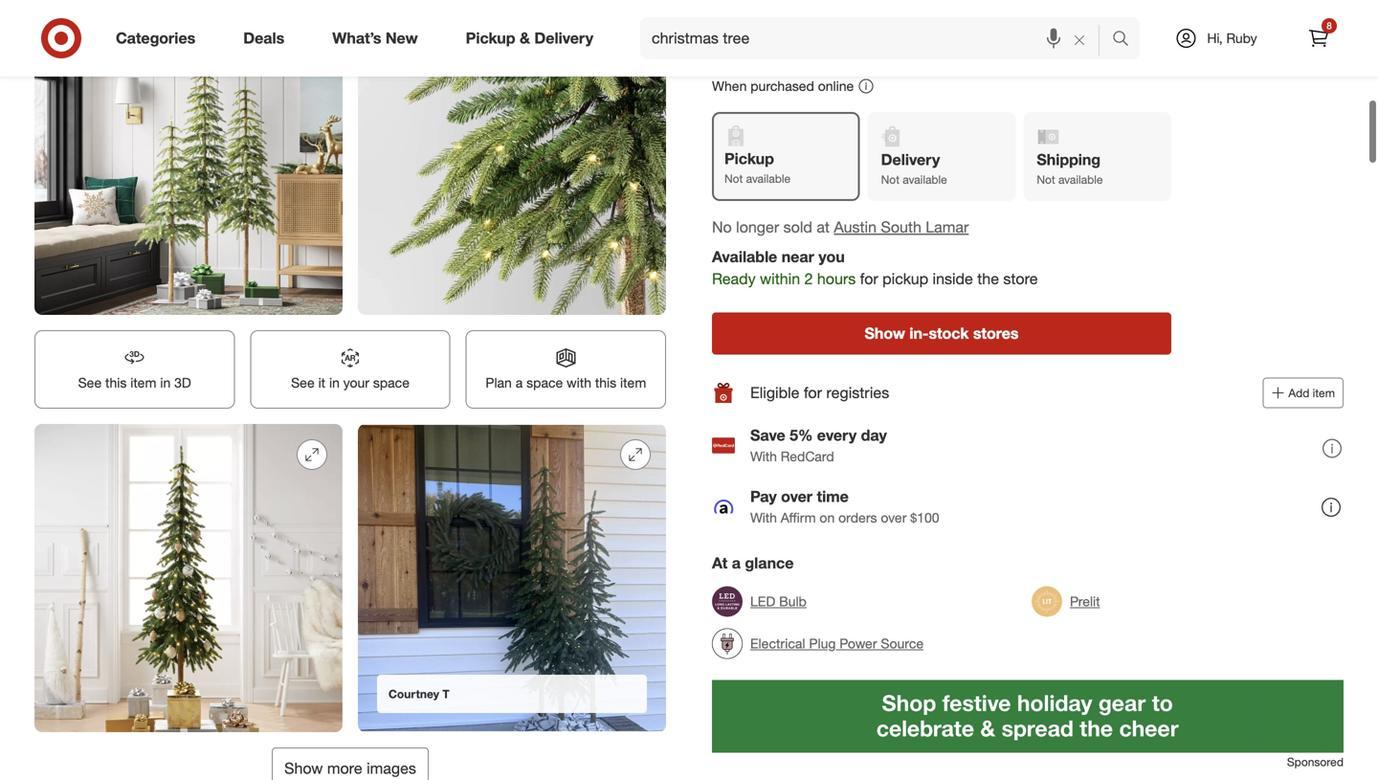 Task type: vqa. For each thing, say whether or not it's contained in the screenshot.
orders
yes



Task type: locate. For each thing, give the bounding box(es) containing it.
0 vertical spatial pickup
[[466, 29, 516, 47]]

show in-stock stores button
[[712, 313, 1172, 355]]

0 horizontal spatial see
[[78, 375, 102, 391]]

1 vertical spatial with
[[751, 510, 777, 526]]

what's
[[332, 29, 381, 47]]

at a glance
[[712, 554, 794, 573]]

with down save
[[751, 448, 777, 465]]

0 vertical spatial for
[[860, 269, 879, 288]]

not up south
[[881, 172, 900, 187]]

0 horizontal spatial this
[[105, 375, 127, 391]]

show inside show more images 'button'
[[284, 759, 323, 778]]

1 with from the top
[[751, 448, 777, 465]]

on
[[820, 510, 835, 526]]

1 horizontal spatial available
[[903, 172, 948, 187]]

online
[[818, 78, 854, 94]]

2 with from the top
[[751, 510, 777, 526]]

0 horizontal spatial for
[[804, 384, 822, 402]]

with inside pay over time with affirm on orders over $100
[[751, 510, 777, 526]]

1 horizontal spatial item
[[620, 375, 646, 391]]

show more images button
[[272, 747, 429, 780]]

available for shipping
[[1059, 172, 1103, 187]]

sponsored
[[1287, 755, 1344, 769]]

see for see this item in 3d
[[78, 375, 102, 391]]

1 vertical spatial show
[[284, 759, 323, 778]]

ready
[[712, 269, 756, 288]]

0 horizontal spatial a
[[516, 375, 523, 391]]

pickup
[[466, 29, 516, 47], [725, 149, 774, 168]]

available up the lamar
[[903, 172, 948, 187]]

electrical plug power source
[[751, 635, 924, 652]]

space right 'your' at the left
[[373, 375, 410, 391]]

space left 'with'
[[527, 375, 563, 391]]

what's new
[[332, 29, 418, 47]]

glance
[[745, 554, 794, 573]]

see it in your space button
[[250, 330, 451, 409]]

not for delivery
[[881, 172, 900, 187]]

see inside 'button'
[[291, 375, 315, 391]]

courtney
[[389, 687, 439, 701]]

1 horizontal spatial pickup
[[725, 149, 774, 168]]

with inside save 5% every day with redcard
[[751, 448, 777, 465]]

see left it
[[291, 375, 315, 391]]

a inside button
[[516, 375, 523, 391]]

available inside shipping not available
[[1059, 172, 1103, 187]]

0 horizontal spatial not
[[725, 171, 743, 186]]

2 see from the left
[[291, 375, 315, 391]]

deals link
[[227, 17, 308, 59]]

0 vertical spatial delivery
[[535, 29, 594, 47]]

What can we help you find? suggestions appear below search field
[[640, 17, 1117, 59]]

available inside pickup not available
[[746, 171, 791, 186]]

1 horizontal spatial delivery
[[881, 150, 940, 169]]

1 horizontal spatial for
[[860, 269, 879, 288]]

1 vertical spatial a
[[732, 554, 741, 573]]

1 horizontal spatial not
[[881, 172, 900, 187]]

the
[[978, 269, 999, 288]]

0 vertical spatial a
[[516, 375, 523, 391]]

item left 3d
[[130, 375, 156, 391]]

1 vertical spatial delivery
[[881, 150, 940, 169]]

item
[[130, 375, 156, 391], [620, 375, 646, 391], [1313, 386, 1335, 400]]

1 horizontal spatial space
[[527, 375, 563, 391]]

plug
[[809, 635, 836, 652]]

not inside pickup not available
[[725, 171, 743, 186]]

in
[[160, 375, 171, 391], [329, 375, 340, 391]]

hi,
[[1207, 30, 1223, 46]]

over left $100
[[881, 510, 907, 526]]

0 vertical spatial with
[[751, 448, 777, 465]]

see inside button
[[78, 375, 102, 391]]

6&#39; pre-lit led downswept alpine balsam artificial christmas tree warm white dew drop lights - wondershop&#8482;, 5 of 8 image
[[34, 424, 343, 732]]

not down shipping
[[1037, 172, 1056, 187]]

every
[[817, 426, 857, 445]]

pickup left &
[[466, 29, 516, 47]]

eligible for registries
[[751, 384, 890, 402]]

in right it
[[329, 375, 340, 391]]

save
[[751, 426, 786, 445]]

$90.00
[[712, 45, 778, 72]]

over
[[781, 488, 813, 506], [881, 510, 907, 526]]

pickup up longer
[[725, 149, 774, 168]]

longer
[[736, 218, 779, 237]]

affirm
[[781, 510, 816, 526]]

1 vertical spatial for
[[804, 384, 822, 402]]

1 horizontal spatial in
[[329, 375, 340, 391]]

available for pickup
[[746, 171, 791, 186]]

space
[[373, 375, 410, 391], [527, 375, 563, 391]]

for right eligible
[[804, 384, 822, 402]]

show left in-
[[865, 324, 905, 343]]

1 horizontal spatial this
[[595, 375, 617, 391]]

your
[[343, 375, 369, 391]]

2 space from the left
[[527, 375, 563, 391]]

categories link
[[100, 17, 219, 59]]

show left more
[[284, 759, 323, 778]]

no longer sold at austin south lamar
[[712, 218, 969, 237]]

see left 3d
[[78, 375, 102, 391]]

1 horizontal spatial over
[[881, 510, 907, 526]]

pickup for &
[[466, 29, 516, 47]]

in inside 'button'
[[329, 375, 340, 391]]

0 horizontal spatial item
[[130, 375, 156, 391]]

0 horizontal spatial available
[[746, 171, 791, 186]]

1 see from the left
[[78, 375, 102, 391]]

this left 3d
[[105, 375, 127, 391]]

0 horizontal spatial show
[[284, 759, 323, 778]]

stores
[[973, 324, 1019, 343]]

not up no
[[725, 171, 743, 186]]

1 space from the left
[[373, 375, 410, 391]]

show in-stock stores
[[865, 324, 1019, 343]]

show for show in-stock stores
[[865, 324, 905, 343]]

near
[[782, 247, 815, 266]]

0 vertical spatial show
[[865, 324, 905, 343]]

south
[[881, 218, 922, 237]]

at
[[712, 554, 728, 573]]

for
[[860, 269, 879, 288], [804, 384, 822, 402]]

show inside show in-stock stores button
[[865, 324, 905, 343]]

pickup
[[883, 269, 929, 288]]

2 horizontal spatial available
[[1059, 172, 1103, 187]]

orders
[[839, 510, 877, 526]]

not for pickup
[[725, 171, 743, 186]]

available up longer
[[746, 171, 791, 186]]

pay over time with affirm on orders over $100
[[751, 488, 940, 526]]

2 horizontal spatial not
[[1037, 172, 1056, 187]]

courtney t
[[389, 687, 450, 701]]

in left 3d
[[160, 375, 171, 391]]

6&#39; pre-lit led downswept alpine balsam artificial christmas tree warm white dew drop lights - wondershop&#8482;, 3 of 8 image
[[34, 7, 343, 315]]

eligible
[[751, 384, 800, 402]]

0 horizontal spatial in
[[160, 375, 171, 391]]

1 vertical spatial pickup
[[725, 149, 774, 168]]

for right "hours"
[[860, 269, 879, 288]]

2 horizontal spatial item
[[1313, 386, 1335, 400]]

delivery up south
[[881, 150, 940, 169]]

1 in from the left
[[160, 375, 171, 391]]

1 horizontal spatial see
[[291, 375, 315, 391]]

not inside shipping not available
[[1037, 172, 1056, 187]]

available down shipping
[[1059, 172, 1103, 187]]

available inside delivery not available
[[903, 172, 948, 187]]

pickup inside pickup not available
[[725, 149, 774, 168]]

with
[[751, 448, 777, 465], [751, 510, 777, 526]]

item right 'with'
[[620, 375, 646, 391]]

delivery right &
[[535, 29, 594, 47]]

0 horizontal spatial pickup
[[466, 29, 516, 47]]

a right at
[[732, 554, 741, 573]]

not inside delivery not available
[[881, 172, 900, 187]]

with down pay
[[751, 510, 777, 526]]

2 in from the left
[[329, 375, 340, 391]]

0 vertical spatial over
[[781, 488, 813, 506]]

5%
[[790, 426, 813, 445]]

1 horizontal spatial show
[[865, 324, 905, 343]]

this right 'with'
[[595, 375, 617, 391]]

led
[[751, 593, 776, 610]]

available
[[712, 247, 778, 266]]

&
[[520, 29, 530, 47]]

0 horizontal spatial space
[[373, 375, 410, 391]]

over up affirm
[[781, 488, 813, 506]]

this
[[105, 375, 127, 391], [595, 375, 617, 391]]

1 horizontal spatial a
[[732, 554, 741, 573]]

led bulb
[[751, 593, 807, 610]]

8
[[1327, 20, 1332, 32]]

see this item in 3d button
[[34, 330, 235, 409]]

inside
[[933, 269, 973, 288]]

a for glance
[[732, 554, 741, 573]]

a right "plan"
[[516, 375, 523, 391]]

for inside available near you ready within 2 hours for pickup inside the store
[[860, 269, 879, 288]]

item right add
[[1313, 386, 1335, 400]]



Task type: describe. For each thing, give the bounding box(es) containing it.
prelit button
[[1032, 581, 1100, 623]]

stock
[[929, 324, 969, 343]]

6&#39; pre-lit led downswept alpine balsam artificial christmas tree warm white dew drop lights - wondershop&#8482;, 4 of 8 image
[[358, 7, 666, 315]]

what's new link
[[316, 17, 442, 59]]

add
[[1289, 386, 1310, 400]]

you
[[819, 247, 845, 266]]

austin
[[834, 218, 877, 237]]

pickup & delivery link
[[450, 17, 617, 59]]

when
[[712, 78, 747, 94]]

no
[[712, 218, 732, 237]]

save 5% every day with redcard
[[751, 426, 887, 465]]

purchased
[[751, 78, 815, 94]]

delivery inside delivery not available
[[881, 150, 940, 169]]

2 this from the left
[[595, 375, 617, 391]]

source
[[881, 635, 924, 652]]

time
[[817, 488, 849, 506]]

show more images
[[284, 759, 416, 778]]

space inside 'button'
[[373, 375, 410, 391]]

see this item in 3d
[[78, 375, 191, 391]]

0 horizontal spatial delivery
[[535, 29, 594, 47]]

0 horizontal spatial over
[[781, 488, 813, 506]]

registries
[[827, 384, 890, 402]]

electrical plug power source button
[[712, 623, 924, 665]]

pickup not available
[[725, 149, 791, 186]]

8 link
[[1298, 17, 1340, 59]]

hi, ruby
[[1207, 30, 1258, 46]]

search
[[1104, 31, 1150, 49]]

bulb
[[779, 593, 807, 610]]

photo from courtney t, 6 of 8 image
[[358, 424, 666, 732]]

t
[[443, 687, 450, 701]]

show for show more images
[[284, 759, 323, 778]]

lamar
[[926, 218, 969, 237]]

3d
[[174, 375, 191, 391]]

sold
[[784, 218, 813, 237]]

a for space
[[516, 375, 523, 391]]

shipping not available
[[1037, 150, 1103, 187]]

prelit
[[1070, 593, 1100, 610]]

when purchased online
[[712, 78, 854, 94]]

within
[[760, 269, 800, 288]]

in-
[[910, 324, 929, 343]]

redcard
[[781, 448, 834, 465]]

add item button
[[1263, 378, 1344, 408]]

power
[[840, 635, 877, 652]]

with
[[567, 375, 592, 391]]

pickup & delivery
[[466, 29, 594, 47]]

search button
[[1104, 17, 1150, 63]]

images
[[367, 759, 416, 778]]

see it in your space
[[291, 375, 410, 391]]

$100
[[911, 510, 940, 526]]

pay
[[751, 488, 777, 506]]

advertisement region
[[712, 680, 1344, 753]]

pickup for not
[[725, 149, 774, 168]]

2
[[805, 269, 813, 288]]

at
[[817, 218, 830, 237]]

plan
[[486, 375, 512, 391]]

deals
[[243, 29, 285, 47]]

new
[[386, 29, 418, 47]]

electrical
[[751, 635, 806, 652]]

hours
[[817, 269, 856, 288]]

plan a space with this item button
[[466, 330, 666, 409]]

plan a space with this item
[[486, 375, 646, 391]]

space inside button
[[527, 375, 563, 391]]

see for see it in your space
[[291, 375, 315, 391]]

delivery not available
[[881, 150, 948, 187]]

store
[[1004, 269, 1038, 288]]

1 vertical spatial over
[[881, 510, 907, 526]]

austin south lamar button
[[834, 216, 969, 238]]

in inside button
[[160, 375, 171, 391]]

it
[[318, 375, 326, 391]]

add item
[[1289, 386, 1335, 400]]

available for delivery
[[903, 172, 948, 187]]

shipping
[[1037, 150, 1101, 169]]

available near you ready within 2 hours for pickup inside the store
[[712, 247, 1038, 288]]

led bulb button
[[712, 581, 807, 623]]

day
[[861, 426, 887, 445]]

more
[[327, 759, 362, 778]]

categories
[[116, 29, 195, 47]]

1 this from the left
[[105, 375, 127, 391]]

not for shipping
[[1037, 172, 1056, 187]]

ruby
[[1227, 30, 1258, 46]]



